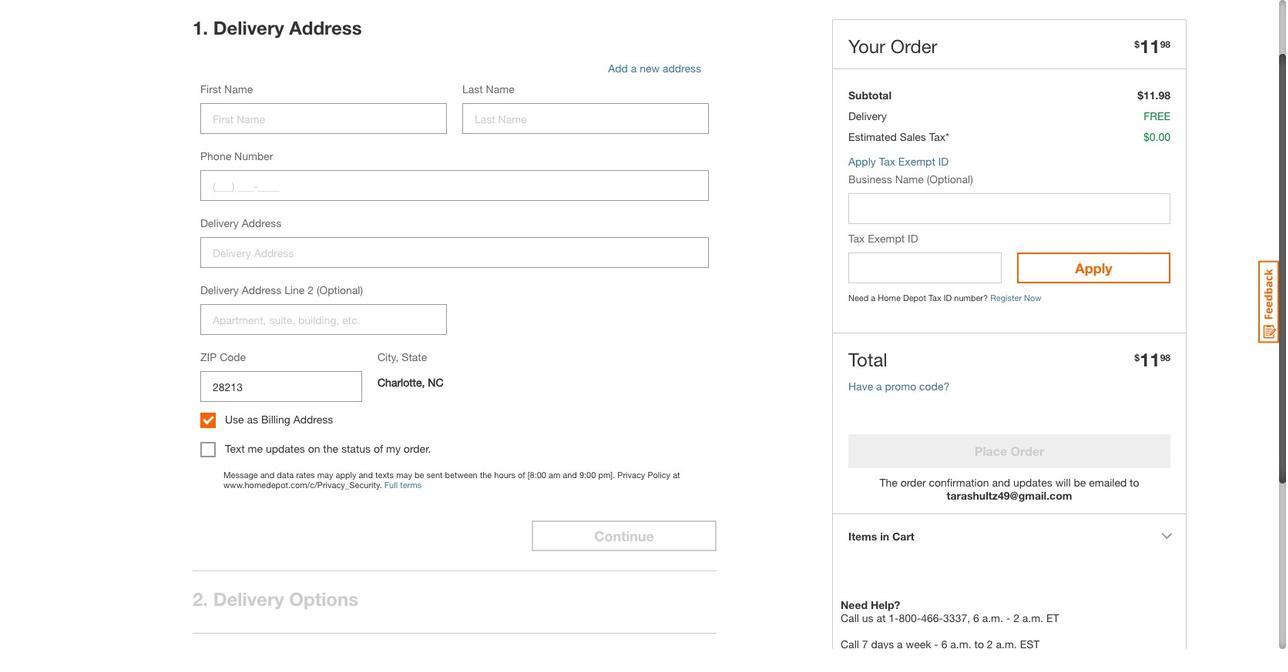 Task type: locate. For each thing, give the bounding box(es) containing it.
1 vertical spatial order
[[1011, 444, 1045, 459]]

0 vertical spatial $
[[1135, 38, 1140, 50]]

texts
[[375, 470, 394, 480]]

11 for total
[[1140, 349, 1161, 371]]

$ for your order
[[1135, 38, 1140, 50]]

0 vertical spatial the
[[323, 442, 338, 456]]

$
[[1135, 38, 1140, 50], [1135, 352, 1140, 364]]

0 horizontal spatial updates
[[266, 442, 305, 456]]

business name (optional) element
[[849, 173, 1171, 224]]

None telephone field
[[200, 372, 362, 402]]

2 inside need help? call us at 1-800-466-3337 , 6 a.m. - 2 a.m. et
[[1014, 612, 1020, 625]]

between
[[445, 470, 478, 480]]

1 horizontal spatial may
[[396, 470, 412, 480]]

2 vertical spatial a
[[877, 380, 882, 393]]

1 $ 11 98 from the top
[[1135, 35, 1171, 57]]

id up depot
[[908, 232, 919, 245]]

apply for apply tax exempt id
[[849, 155, 876, 168]]

(optional) up apartment, suite, building, etc. text field
[[317, 284, 363, 297]]

0 vertical spatial tax
[[879, 155, 896, 168]]

1 98 from the top
[[1161, 38, 1171, 50]]

0 horizontal spatial may
[[317, 470, 333, 480]]

0 vertical spatial apply
[[849, 155, 876, 168]]

2 $ from the top
[[1135, 352, 1140, 364]]

of left the my
[[374, 442, 383, 456]]

1 horizontal spatial tax
[[879, 155, 896, 168]]

0 horizontal spatial the
[[323, 442, 338, 456]]

cart
[[893, 530, 915, 544]]

order right 'place'
[[1011, 444, 1045, 459]]

a.m. left et
[[1023, 612, 1044, 625]]

at left 1-
[[877, 612, 886, 625]]

1 vertical spatial id
[[908, 232, 919, 245]]

the
[[880, 476, 898, 490]]

[8:00
[[528, 470, 547, 480]]

1 vertical spatial need
[[841, 599, 868, 612]]

apply inside button
[[1076, 260, 1113, 277]]

confirmation
[[929, 476, 990, 490]]

and down place order link
[[993, 476, 1011, 490]]

1 vertical spatial 98
[[1161, 352, 1171, 364]]

2 right -
[[1014, 612, 1020, 625]]

may right the texts
[[396, 470, 412, 480]]

98 for total
[[1161, 352, 1171, 364]]

need for need a home depot tax id number? register now
[[849, 293, 869, 303]]

items
[[849, 530, 878, 544]]

None text field
[[849, 253, 1002, 284]]

1 horizontal spatial of
[[518, 470, 526, 480]]

apply
[[849, 155, 876, 168], [1076, 260, 1113, 277]]

1 horizontal spatial a
[[871, 293, 876, 303]]

id down tax*
[[939, 155, 949, 168]]

a right add
[[631, 62, 637, 75]]

apply button
[[1018, 253, 1171, 284]]

0 horizontal spatial (optional)
[[317, 284, 363, 297]]

1 vertical spatial (optional)
[[317, 284, 363, 297]]

0 horizontal spatial tax
[[849, 232, 865, 245]]

the right "on"
[[323, 442, 338, 456]]

order right your
[[891, 35, 938, 57]]

rates
[[296, 470, 315, 480]]

0 horizontal spatial order
[[891, 35, 938, 57]]

be inside the order confirmation and updates will be emailed to tarashultz49@gmail.com
[[1074, 476, 1087, 490]]

1 vertical spatial 2
[[1014, 612, 1020, 625]]

city,
[[378, 351, 399, 364]]

updates up 'data' at bottom left
[[266, 442, 305, 456]]

feedback link image
[[1259, 261, 1280, 344]]

data
[[277, 470, 294, 480]]

tax down business
[[849, 232, 865, 245]]

order
[[901, 476, 926, 490]]

address
[[663, 62, 702, 75]]

need a home depot tax id number? register now
[[849, 293, 1042, 303]]

1 horizontal spatial a.m.
[[1023, 612, 1044, 625]]

11 for your order
[[1140, 35, 1161, 57]]

2 horizontal spatial tax
[[929, 293, 942, 303]]

1 vertical spatial exempt
[[868, 232, 905, 245]]

et
[[1047, 612, 1060, 625]]

1 vertical spatial $ 11 98
[[1135, 349, 1171, 371]]

0 vertical spatial at
[[673, 470, 680, 480]]

0 vertical spatial 98
[[1161, 38, 1171, 50]]

exempt up business name (optional)
[[899, 155, 936, 168]]

apply tax exempt id link
[[849, 155, 949, 168]]

be right the will
[[1074, 476, 1087, 490]]

0 horizontal spatial a
[[631, 62, 637, 75]]

0 vertical spatial exempt
[[899, 155, 936, 168]]

apply
[[336, 470, 356, 480]]

2 right the line
[[308, 284, 314, 297]]

tax
[[879, 155, 896, 168], [849, 232, 865, 245], [929, 293, 942, 303]]

and left 'data' at bottom left
[[260, 470, 275, 480]]

add a new address link
[[597, 62, 709, 75]]

need left home
[[849, 293, 869, 303]]

the left hours
[[480, 470, 492, 480]]

(optional) down tax*
[[927, 173, 974, 186]]

sales
[[900, 130, 927, 143]]

your
[[849, 35, 886, 57]]

1 horizontal spatial order
[[1011, 444, 1045, 459]]

1 horizontal spatial the
[[480, 470, 492, 480]]

0 vertical spatial updates
[[266, 442, 305, 456]]

phone number
[[200, 150, 273, 163]]

0 vertical spatial (optional)
[[927, 173, 974, 186]]

0 horizontal spatial a.m.
[[983, 612, 1004, 625]]

name down apply tax exempt id
[[896, 173, 924, 186]]

exempt up home
[[868, 232, 905, 245]]

1 vertical spatial tax
[[849, 232, 865, 245]]

1 11 from the top
[[1140, 35, 1161, 57]]

1 horizontal spatial (optional)
[[927, 173, 974, 186]]

number
[[234, 150, 273, 163]]

business
[[849, 173, 893, 186]]

tarashultz49@gmail.com
[[947, 490, 1073, 503]]

of left [8:00
[[518, 470, 526, 480]]

first name element
[[200, 82, 447, 134]]

at inside message and data rates may apply and texts may be sent between the hours of [8:00 am and 9:00 pm]. privacy policy at www.homedepot.com/c/privacy_security.
[[673, 470, 680, 480]]

and
[[260, 470, 275, 480], [359, 470, 373, 480], [563, 470, 577, 480], [993, 476, 1011, 490]]

options
[[289, 589, 359, 611]]

1 horizontal spatial apply
[[1076, 260, 1113, 277]]

place order
[[975, 444, 1045, 459]]

1 vertical spatial 11
[[1140, 349, 1161, 371]]

None text field
[[849, 194, 1171, 224]]

delivery down 'phone'
[[200, 217, 239, 230]]

0 vertical spatial 11
[[1140, 35, 1161, 57]]

1 horizontal spatial be
[[1074, 476, 1087, 490]]

delivery address line 2 (optional)
[[200, 284, 363, 297]]

0 vertical spatial a
[[631, 62, 637, 75]]

2 $ 11 98 from the top
[[1135, 349, 1171, 371]]

updates
[[266, 442, 305, 456], [1014, 476, 1053, 490]]

of
[[374, 442, 383, 456], [518, 470, 526, 480]]

1 vertical spatial updates
[[1014, 476, 1053, 490]]

be inside message and data rates may apply and texts may be sent between the hours of [8:00 am and 9:00 pm]. privacy policy at www.homedepot.com/c/privacy_security.
[[415, 470, 424, 480]]

2 98 from the top
[[1161, 352, 1171, 364]]

, left nc
[[422, 376, 425, 389]]

2 vertical spatial tax
[[929, 293, 942, 303]]

2
[[308, 284, 314, 297], [1014, 612, 1020, 625]]

text me updates on the status of my order.
[[225, 442, 431, 456]]

at right policy
[[673, 470, 680, 480]]

continue
[[595, 528, 654, 545]]

1 may from the left
[[317, 470, 333, 480]]

1 horizontal spatial 2
[[1014, 612, 1020, 625]]

0 vertical spatial $ 11 98
[[1135, 35, 1171, 57]]

help?
[[871, 599, 901, 612]]

a.m. left -
[[983, 612, 1004, 625]]

add a new address
[[608, 62, 702, 75]]

a
[[631, 62, 637, 75], [871, 293, 876, 303], [877, 380, 882, 393]]

me
[[248, 442, 263, 456]]

1-800-466-3337 link
[[889, 612, 968, 625]]

may
[[317, 470, 333, 480], [396, 470, 412, 480]]

tax up business
[[879, 155, 896, 168]]

status
[[341, 442, 371, 456]]

delivery for delivery
[[849, 109, 887, 123]]

1 horizontal spatial ,
[[968, 612, 971, 625]]

updates left the will
[[1014, 476, 1053, 490]]

full terms link
[[385, 480, 422, 490]]

1 vertical spatial of
[[518, 470, 526, 480]]

1 a.m. from the left
[[983, 612, 1004, 625]]

city, state
[[378, 351, 427, 364]]

first name
[[200, 82, 253, 96]]

a inside button
[[877, 380, 882, 393]]

0 horizontal spatial 2
[[308, 284, 314, 297]]

use as billing address
[[225, 413, 333, 426]]

order
[[891, 35, 938, 57], [1011, 444, 1045, 459]]

tax right depot
[[929, 293, 942, 303]]

be left the sent
[[415, 470, 424, 480]]

0 horizontal spatial be
[[415, 470, 424, 480]]

1 vertical spatial at
[[877, 612, 886, 625]]

0 horizontal spatial apply
[[849, 155, 876, 168]]

0 vertical spatial ,
[[422, 376, 425, 389]]

message and data rates may apply and texts may be sent between the hours of [8:00 am and 9:00 pm]. privacy policy at www.homedepot.com/c/privacy_security.
[[224, 470, 680, 490]]

2 horizontal spatial a
[[877, 380, 882, 393]]

name
[[224, 82, 253, 96], [486, 82, 515, 96], [896, 173, 924, 186]]

1. delivery address
[[193, 17, 362, 39]]

and left the texts
[[359, 470, 373, 480]]

$ 11 98 for your order
[[1135, 35, 1171, 57]]

need left help?
[[841, 599, 868, 612]]

1 vertical spatial apply
[[1076, 260, 1113, 277]]

on
[[308, 442, 320, 456]]

name right last
[[486, 82, 515, 96]]

a left home
[[871, 293, 876, 303]]

2 11 from the top
[[1140, 349, 1161, 371]]

1 vertical spatial a
[[871, 293, 876, 303]]

1 $ from the top
[[1135, 38, 1140, 50]]

delivery
[[213, 17, 284, 39], [849, 109, 887, 123], [200, 217, 239, 230], [200, 284, 239, 297], [213, 589, 284, 611]]

1 vertical spatial the
[[480, 470, 492, 480]]

0 vertical spatial id
[[939, 155, 949, 168]]

98 for your order
[[1161, 38, 1171, 50]]

0 horizontal spatial of
[[374, 442, 383, 456]]

id left number?
[[944, 293, 952, 303]]

apply for apply
[[1076, 260, 1113, 277]]

id
[[939, 155, 949, 168], [908, 232, 919, 245], [944, 293, 952, 303]]

Apartment, suite, building, etc. text field
[[200, 305, 447, 335]]

$ 11 98
[[1135, 35, 1171, 57], [1135, 349, 1171, 371]]

may right rates on the bottom left of the page
[[317, 470, 333, 480]]

(optional)
[[927, 173, 974, 186], [317, 284, 363, 297]]

am
[[549, 470, 561, 480]]

updates inside the order confirmation and updates will be emailed to tarashultz49@gmail.com
[[1014, 476, 1053, 490]]

0 vertical spatial need
[[849, 293, 869, 303]]

1 vertical spatial $
[[1135, 352, 1140, 364]]

$11.98
[[1138, 89, 1171, 102]]

a for add
[[631, 62, 637, 75]]

name right first in the top of the page
[[224, 82, 253, 96]]

need inside need help? call us at 1-800-466-3337 , 6 a.m. - 2 a.m. et
[[841, 599, 868, 612]]

Delivery Address text field
[[200, 237, 709, 268]]

1 vertical spatial ,
[[968, 612, 971, 625]]

1 horizontal spatial name
[[486, 82, 515, 96]]

2 may from the left
[[396, 470, 412, 480]]

charlotte , nc
[[378, 376, 444, 389]]

1 horizontal spatial at
[[877, 612, 886, 625]]

1 horizontal spatial updates
[[1014, 476, 1053, 490]]

98
[[1161, 38, 1171, 50], [1161, 352, 1171, 364]]

0 vertical spatial of
[[374, 442, 383, 456]]

delivery down the subtotal
[[849, 109, 887, 123]]

a right have
[[877, 380, 882, 393]]

0 horizontal spatial name
[[224, 82, 253, 96]]

0 horizontal spatial at
[[673, 470, 680, 480]]

2 horizontal spatial name
[[896, 173, 924, 186]]

and right am
[[563, 470, 577, 480]]

the order confirmation and updates will be emailed to tarashultz49@gmail.com
[[880, 476, 1140, 503]]

, left 6
[[968, 612, 971, 625]]

0 vertical spatial order
[[891, 35, 938, 57]]

total
[[849, 349, 888, 371]]

delivery up zip code
[[200, 284, 239, 297]]

apply tax exempt id
[[849, 155, 949, 168]]



Task type: describe. For each thing, give the bounding box(es) containing it.
add
[[608, 62, 628, 75]]

register now link
[[988, 293, 1042, 303]]

estimated sales tax*
[[849, 130, 950, 143]]

place
[[975, 444, 1008, 459]]

estimated
[[849, 130, 897, 143]]

first
[[200, 82, 221, 96]]

$ 11 98 for total
[[1135, 349, 1171, 371]]

2. delivery options
[[193, 589, 359, 611]]

tax*
[[930, 130, 950, 143]]

order for place order
[[1011, 444, 1045, 459]]

the inside message and data rates may apply and texts may be sent between the hours of [8:00 am and 9:00 pm]. privacy policy at www.homedepot.com/c/privacy_security.
[[480, 470, 492, 480]]

delivery address
[[200, 217, 282, 230]]

my
[[386, 442, 401, 456]]

message
[[224, 470, 258, 480]]

your order
[[849, 35, 938, 57]]

policy
[[648, 470, 671, 480]]

delivery for delivery address
[[200, 217, 239, 230]]

last name
[[463, 82, 515, 96]]

sent
[[427, 470, 443, 480]]

last
[[463, 82, 483, 96]]

1.
[[193, 17, 208, 39]]

phone
[[200, 150, 231, 163]]

tax exempt id element
[[849, 232, 1002, 284]]

order for your order
[[891, 35, 938, 57]]

800-
[[899, 612, 921, 625]]

emailed
[[1090, 476, 1127, 490]]

name for last
[[486, 82, 515, 96]]

2.
[[193, 589, 208, 611]]

9:00
[[580, 470, 596, 480]]

as
[[247, 413, 258, 426]]

name for business
[[896, 173, 924, 186]]

nc
[[428, 376, 444, 389]]

of inside message and data rates may apply and texts may be sent between the hours of [8:00 am and 9:00 pm]. privacy policy at www.homedepot.com/c/privacy_security.
[[518, 470, 526, 480]]

to
[[1130, 476, 1140, 490]]

0 vertical spatial 2
[[308, 284, 314, 297]]

now
[[1025, 293, 1042, 303]]

0 horizontal spatial ,
[[422, 376, 425, 389]]

business name (optional)
[[849, 173, 974, 186]]

register
[[991, 293, 1022, 303]]

id inside the tax exempt id element
[[908, 232, 919, 245]]

call
[[841, 612, 859, 625]]

phone number element
[[200, 150, 709, 201]]

2 a.m. from the left
[[1023, 612, 1044, 625]]

privacy
[[618, 470, 646, 480]]

in
[[881, 530, 890, 544]]

, inside need help? call us at 1-800-466-3337 , 6 a.m. - 2 a.m. et
[[968, 612, 971, 625]]

use
[[225, 413, 244, 426]]

zip code
[[200, 351, 246, 364]]

full terms
[[385, 480, 422, 490]]

us
[[862, 612, 874, 625]]

zip code element
[[200, 351, 362, 402]]

have
[[849, 380, 874, 393]]

order.
[[404, 442, 431, 456]]

last name element
[[463, 82, 709, 134]]

code?
[[920, 380, 950, 393]]

need for need help? call us at 1-800-466-3337 , 6 a.m. - 2 a.m. et
[[841, 599, 868, 612]]

will
[[1056, 476, 1071, 490]]

number?
[[955, 293, 988, 303]]

depot
[[903, 293, 927, 303]]

need help? call us at 1-800-466-3337 , 6 a.m. - 2 a.m. et
[[841, 599, 1060, 625]]

delivery for delivery address line 2 (optional)
[[200, 284, 239, 297]]

466-
[[921, 612, 944, 625]]

www.homedepot.com/c/privacy_security.
[[224, 480, 382, 490]]

name for first
[[224, 82, 253, 96]]

continue link
[[532, 521, 717, 552]]

promo
[[885, 380, 917, 393]]

zip
[[200, 351, 217, 364]]

2 vertical spatial id
[[944, 293, 952, 303]]

$ for total
[[1135, 352, 1140, 364]]

new
[[640, 62, 660, 75]]

at inside need help? call us at 1-800-466-3337 , 6 a.m. - 2 a.m. et
[[877, 612, 886, 625]]

1-
[[889, 612, 899, 625]]

subtotal
[[849, 89, 892, 102]]

6
[[974, 612, 980, 625]]

code
[[220, 351, 246, 364]]

hours
[[494, 470, 516, 480]]

delivery right 2.
[[213, 589, 284, 611]]

home
[[878, 293, 901, 303]]

Last Name text field
[[463, 103, 709, 134]]

and inside the order confirmation and updates will be emailed to tarashultz49@gmail.com
[[993, 476, 1011, 490]]

a for need
[[871, 293, 876, 303]]

delivery right 1.
[[213, 17, 284, 39]]

charlotte
[[378, 376, 422, 389]]

have a promo code?
[[849, 380, 950, 393]]

tax exempt id
[[849, 232, 919, 245]]

terms
[[400, 480, 422, 490]]

(___) ___-____ telephone field
[[200, 170, 709, 201]]

items in cart
[[849, 530, 915, 544]]

state
[[402, 351, 427, 364]]

First Name text field
[[200, 103, 447, 134]]

full
[[385, 480, 398, 490]]

delivery address line 2 (optional) element
[[200, 284, 447, 335]]

-
[[1007, 612, 1011, 625]]

$0.00
[[1144, 130, 1171, 143]]

3337
[[944, 612, 968, 625]]

a for have
[[877, 380, 882, 393]]

billing
[[261, 413, 290, 426]]

line
[[285, 284, 305, 297]]



Task type: vqa. For each thing, say whether or not it's contained in the screenshot.
phone number
yes



